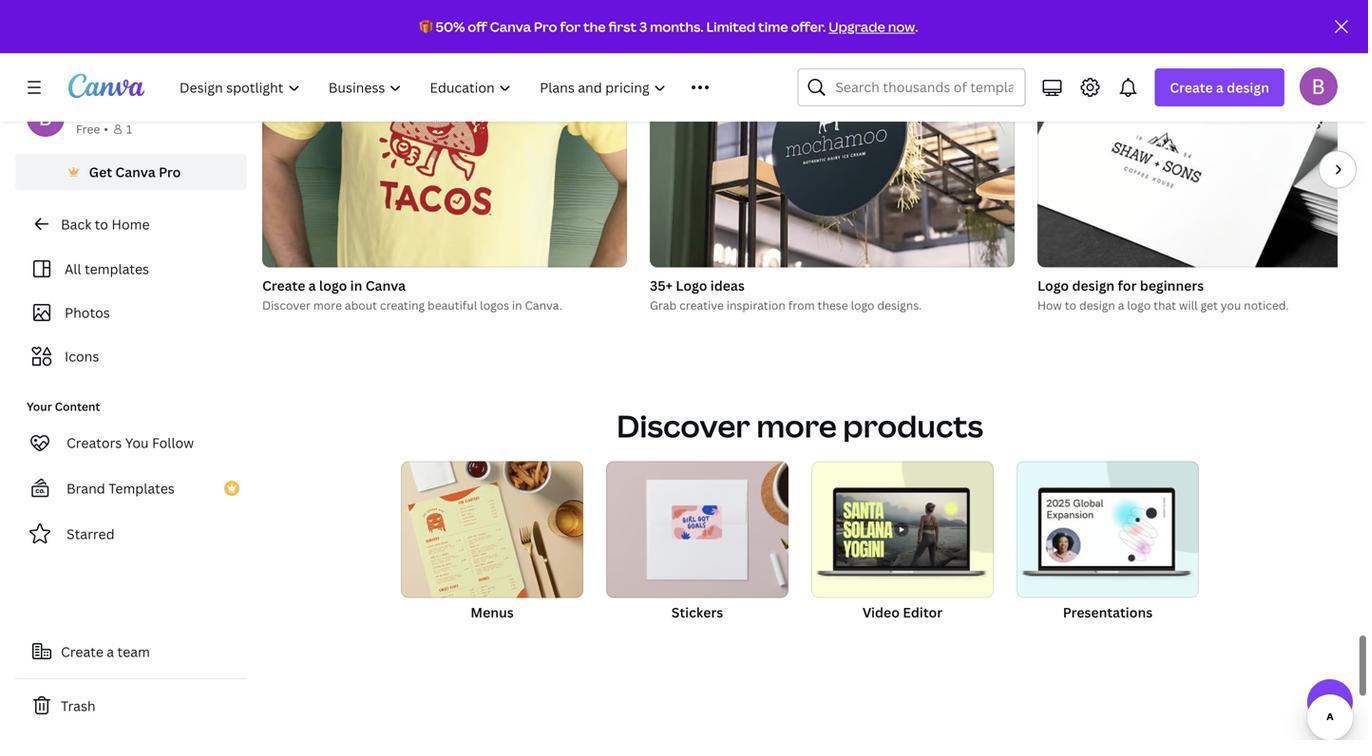 Task type: describe. For each thing, give the bounding box(es) containing it.
your content
[[27, 399, 100, 414]]

all templates
[[65, 260, 149, 278]]

back to home link
[[15, 205, 247, 243]]

about
[[345, 297, 377, 313]]

logo design for beginners image
[[1037, 24, 1368, 267]]

off
[[468, 18, 487, 36]]

35+ logo ideas image
[[650, 24, 1015, 267]]

get
[[1200, 297, 1218, 313]]

stickers
[[671, 603, 723, 621]]

a for design
[[1216, 78, 1224, 96]]

50%
[[436, 18, 465, 36]]

your
[[27, 399, 52, 414]]

a for logo
[[308, 277, 316, 295]]

create for create a logo in canva discover more about creating beautiful logos in canva.
[[262, 277, 305, 295]]

creators you follow
[[67, 434, 194, 452]]

presentations link
[[1017, 461, 1199, 642]]

trash link
[[15, 687, 247, 725]]

create a design button
[[1155, 68, 1284, 106]]

months.
[[650, 18, 704, 36]]

logos
[[480, 297, 509, 313]]

stickers link
[[606, 461, 789, 642]]

grab
[[650, 297, 677, 313]]

a for team
[[107, 643, 114, 661]]

you
[[1221, 297, 1241, 313]]

all
[[65, 260, 81, 278]]

0 vertical spatial in
[[350, 277, 362, 295]]

a inside logo design for beginners how to design a logo that will get you noticed.
[[1118, 297, 1124, 313]]

first
[[608, 18, 637, 36]]

logo inside the 35+ logo ideas grab creative inspiration from these logo designs.
[[676, 277, 707, 295]]

beginners
[[1140, 277, 1204, 295]]

trash
[[61, 697, 96, 715]]

2 vertical spatial design
[[1079, 297, 1115, 313]]

team
[[117, 643, 150, 661]]

canva.
[[525, 297, 562, 313]]

.
[[915, 18, 918, 36]]

1 horizontal spatial discover
[[617, 405, 750, 447]]

designs.
[[877, 297, 922, 313]]

photos
[[65, 304, 110, 322]]

upgrade
[[829, 18, 885, 36]]

🎁
[[420, 18, 433, 36]]

presentations image
[[1017, 461, 1199, 598]]

follow
[[152, 434, 194, 452]]

canva inside button
[[115, 163, 155, 181]]

video editor
[[862, 603, 943, 621]]

2 horizontal spatial canva
[[490, 18, 531, 36]]

logo for logo design for beginners
[[1127, 297, 1151, 313]]

creating
[[380, 297, 425, 313]]

video editor link
[[811, 461, 994, 642]]

creators
[[67, 434, 122, 452]]

menus image
[[401, 461, 583, 598]]

ideas
[[710, 277, 745, 295]]

how
[[1037, 297, 1062, 313]]

pro inside button
[[159, 163, 181, 181]]

will
[[1179, 297, 1198, 313]]

create for create a team
[[61, 643, 103, 661]]

starred
[[67, 525, 115, 543]]

the
[[583, 18, 606, 36]]

logo inside logo design for beginners how to design a logo that will get you noticed.
[[1037, 277, 1069, 295]]

templates
[[109, 479, 175, 497]]

products
[[843, 405, 983, 447]]

get
[[89, 163, 112, 181]]

to inside logo design for beginners how to design a logo that will get you noticed.
[[1065, 297, 1076, 313]]

starred link
[[15, 515, 247, 553]]

editor
[[903, 603, 943, 621]]

video
[[862, 603, 900, 621]]

icons
[[65, 347, 99, 365]]



Task type: vqa. For each thing, say whether or not it's contained in the screenshot.
introduction to electricity image
no



Task type: locate. For each thing, give the bounding box(es) containing it.
inspiration
[[727, 297, 785, 313]]

2 horizontal spatial create
[[1170, 78, 1213, 96]]

design
[[1227, 78, 1269, 96], [1072, 277, 1115, 295], [1079, 297, 1115, 313]]

0 horizontal spatial canva
[[115, 163, 155, 181]]

logo inside logo design for beginners how to design a logo that will get you noticed.
[[1127, 297, 1151, 313]]

logo
[[676, 277, 707, 295], [1037, 277, 1069, 295]]

create inside dropdown button
[[1170, 78, 1213, 96]]

1 horizontal spatial more
[[756, 405, 837, 447]]

a
[[1216, 78, 1224, 96], [308, 277, 316, 295], [1118, 297, 1124, 313], [107, 643, 114, 661]]

templates
[[84, 260, 149, 278]]

create inside create a logo in canva discover more about creating beautiful logos in canva.
[[262, 277, 305, 295]]

these
[[818, 297, 848, 313]]

2 logo from the left
[[1037, 277, 1069, 295]]

0 horizontal spatial create
[[61, 643, 103, 661]]

logo design for beginners link
[[1037, 275, 1368, 296]]

all templates link
[[27, 251, 236, 287]]

0 horizontal spatial in
[[350, 277, 362, 295]]

canva up "creating" on the left of the page
[[366, 277, 406, 295]]

a inside button
[[107, 643, 114, 661]]

0 vertical spatial for
[[560, 18, 581, 36]]

pro
[[534, 18, 557, 36], [159, 163, 181, 181]]

logo up "how"
[[1037, 277, 1069, 295]]

video editor image
[[811, 461, 994, 598]]

get canva pro
[[89, 163, 181, 181]]

presentations
[[1063, 603, 1153, 621]]

canva right get
[[115, 163, 155, 181]]

1 horizontal spatial for
[[1118, 277, 1137, 295]]

1 vertical spatial to
[[1065, 297, 1076, 313]]

menus
[[471, 603, 514, 621]]

discover inside create a logo in canva discover more about creating beautiful logos in canva.
[[262, 297, 311, 313]]

now
[[888, 18, 915, 36]]

for left the
[[560, 18, 581, 36]]

upgrade now button
[[829, 18, 915, 36]]

0 horizontal spatial logo
[[676, 277, 707, 295]]

offer.
[[791, 18, 826, 36]]

time
[[758, 18, 788, 36]]

2 horizontal spatial logo
[[1127, 297, 1151, 313]]

1 vertical spatial design
[[1072, 277, 1115, 295]]

0 vertical spatial canva
[[490, 18, 531, 36]]

1 vertical spatial canva
[[115, 163, 155, 181]]

logo up creative at top
[[676, 277, 707, 295]]

1 vertical spatial more
[[756, 405, 837, 447]]

logo
[[319, 277, 347, 295], [851, 297, 874, 313], [1127, 297, 1151, 313]]

for
[[560, 18, 581, 36], [1118, 277, 1137, 295]]

design inside dropdown button
[[1227, 78, 1269, 96]]

create for create a design
[[1170, 78, 1213, 96]]

logo design for beginners how to design a logo that will get you noticed.
[[1037, 277, 1289, 313]]

None search field
[[797, 68, 1025, 106]]

1 vertical spatial in
[[512, 297, 522, 313]]

that
[[1154, 297, 1176, 313]]

a inside dropdown button
[[1216, 78, 1224, 96]]

in
[[350, 277, 362, 295], [512, 297, 522, 313]]

bob builder image
[[1300, 67, 1338, 105]]

0 horizontal spatial logo
[[319, 277, 347, 295]]

canva right off
[[490, 18, 531, 36]]

1 logo from the left
[[676, 277, 707, 295]]

design right "how"
[[1079, 297, 1115, 313]]

1 vertical spatial create
[[262, 277, 305, 295]]

pro left the
[[534, 18, 557, 36]]

discover
[[262, 297, 311, 313], [617, 405, 750, 447]]

35+
[[650, 277, 673, 295]]

more inside create a logo in canva discover more about creating beautiful logos in canva.
[[313, 297, 342, 313]]

🎁 50% off canva pro for the first 3 months. limited time offer. upgrade now .
[[420, 18, 918, 36]]

top level navigation element
[[167, 68, 752, 106], [167, 68, 752, 106]]

stickers image
[[606, 461, 789, 598]]

discover more products
[[617, 405, 983, 447]]

logo right these
[[851, 297, 874, 313]]

brand templates link
[[15, 469, 247, 507]]

design left bob builder icon
[[1227, 78, 1269, 96]]

to right "how"
[[1065, 297, 1076, 313]]

to right back
[[95, 215, 108, 233]]

menus link
[[401, 461, 583, 642]]

1 horizontal spatial canva
[[366, 277, 406, 295]]

35+ logo ideas grab creative inspiration from these logo designs.
[[650, 277, 922, 313]]

content
[[55, 399, 100, 414]]

3
[[639, 18, 647, 36]]

canva inside create a logo in canva discover more about creating beautiful logos in canva.
[[366, 277, 406, 295]]

create a team
[[61, 643, 150, 661]]

brand
[[67, 479, 105, 497]]

logo up about
[[319, 277, 347, 295]]

a inside create a logo in canva discover more about creating beautiful logos in canva.
[[308, 277, 316, 295]]

create inside button
[[61, 643, 103, 661]]

limited
[[706, 18, 755, 36]]

back
[[61, 215, 91, 233]]

design left the beginners
[[1072, 277, 1115, 295]]

0 horizontal spatial more
[[313, 297, 342, 313]]

0 horizontal spatial pro
[[159, 163, 181, 181]]

0 horizontal spatial discover
[[262, 297, 311, 313]]

noticed.
[[1244, 297, 1289, 313]]

1 vertical spatial for
[[1118, 277, 1137, 295]]

0 vertical spatial create
[[1170, 78, 1213, 96]]

canva
[[490, 18, 531, 36], [115, 163, 155, 181], [366, 277, 406, 295]]

logo for 35+ logo ideas
[[851, 297, 874, 313]]

create
[[1170, 78, 1213, 96], [262, 277, 305, 295], [61, 643, 103, 661]]

1 horizontal spatial create
[[262, 277, 305, 295]]

•
[[104, 121, 108, 137]]

beautiful
[[428, 297, 477, 313]]

0 horizontal spatial to
[[95, 215, 108, 233]]

1 horizontal spatial logo
[[851, 297, 874, 313]]

pro up back to home link
[[159, 163, 181, 181]]

35+ logo ideas link
[[650, 275, 1015, 296]]

free
[[76, 121, 100, 137]]

more
[[313, 297, 342, 313], [756, 405, 837, 447]]

Search search field
[[835, 69, 1013, 105]]

0 vertical spatial design
[[1227, 78, 1269, 96]]

0 horizontal spatial for
[[560, 18, 581, 36]]

0 vertical spatial more
[[313, 297, 342, 313]]

creative
[[679, 297, 724, 313]]

logo left that
[[1127, 297, 1151, 313]]

0 vertical spatial discover
[[262, 297, 311, 313]]

logo inside create a logo in canva discover more about creating beautiful logos in canva.
[[319, 277, 347, 295]]

brand templates
[[67, 479, 175, 497]]

1 horizontal spatial pro
[[534, 18, 557, 36]]

create a team button
[[15, 633, 247, 671]]

to
[[95, 215, 108, 233], [1065, 297, 1076, 313]]

1 horizontal spatial to
[[1065, 297, 1076, 313]]

logo inside the 35+ logo ideas grab creative inspiration from these logo designs.
[[851, 297, 874, 313]]

create a logo in canva link
[[262, 275, 627, 296]]

create a design
[[1170, 78, 1269, 96]]

in up about
[[350, 277, 362, 295]]

for left the beginners
[[1118, 277, 1137, 295]]

creators you follow link
[[15, 424, 247, 462]]

get canva pro button
[[15, 154, 247, 190]]

1 vertical spatial pro
[[159, 163, 181, 181]]

1 horizontal spatial logo
[[1037, 277, 1069, 295]]

1 horizontal spatial in
[[512, 297, 522, 313]]

free •
[[76, 121, 108, 137]]

in right logos in the left top of the page
[[512, 297, 522, 313]]

back to home
[[61, 215, 150, 233]]

home
[[112, 215, 150, 233]]

2 vertical spatial canva
[[366, 277, 406, 295]]

photos link
[[27, 295, 236, 331]]

for inside logo design for beginners how to design a logo that will get you noticed.
[[1118, 277, 1137, 295]]

create a logo in canva image
[[262, 24, 627, 267]]

1 vertical spatial discover
[[617, 405, 750, 447]]

0 vertical spatial pro
[[534, 18, 557, 36]]

you
[[125, 434, 149, 452]]

from
[[788, 297, 815, 313]]

2 vertical spatial create
[[61, 643, 103, 661]]

icons link
[[27, 338, 236, 374]]

1
[[126, 121, 132, 137]]

0 vertical spatial to
[[95, 215, 108, 233]]

create a logo in canva discover more about creating beautiful logos in canva.
[[262, 277, 562, 313]]



